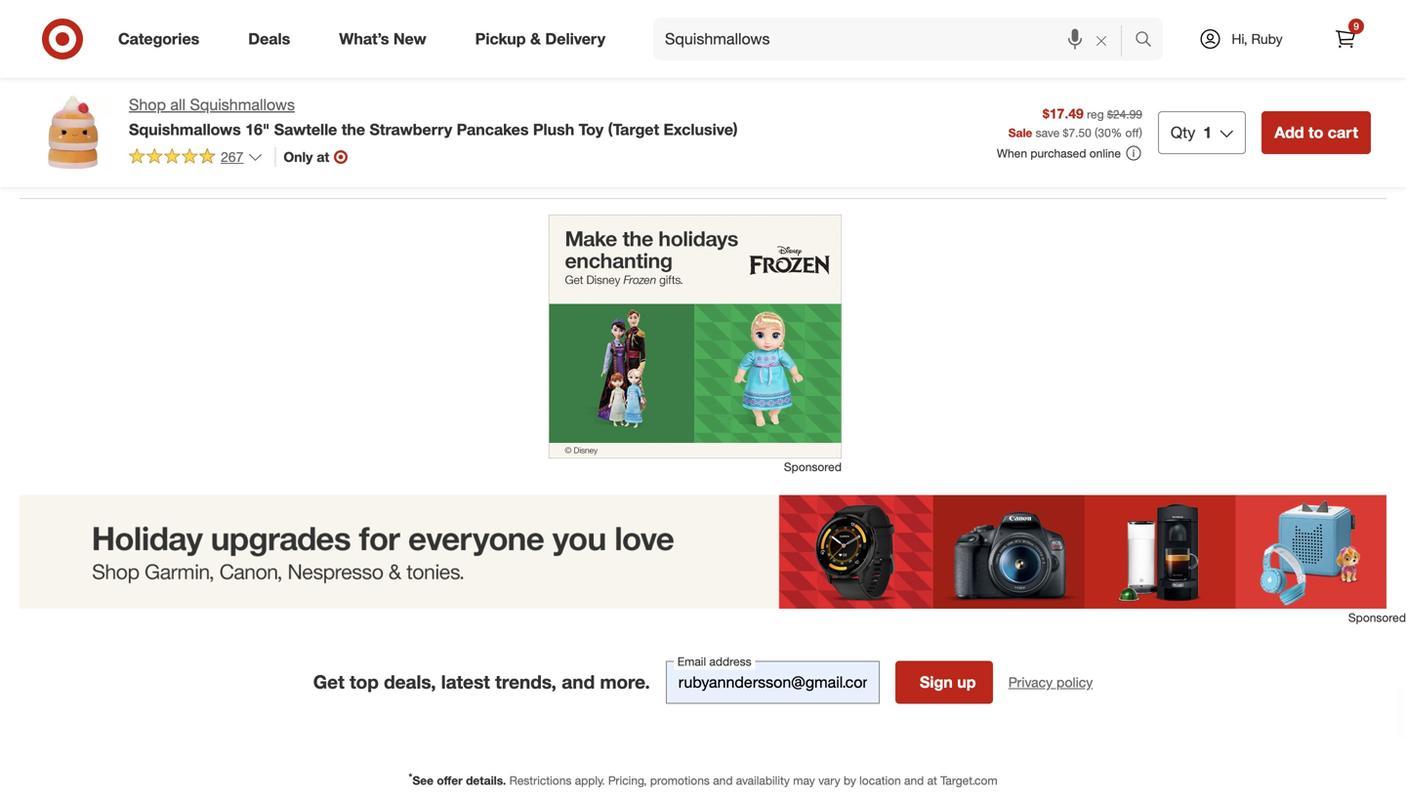 Task type: vqa. For each thing, say whether or not it's contained in the screenshot.
2019
no



Task type: locate. For each thing, give the bounding box(es) containing it.
may inside prices, promotions, styles and availability may vary by store & online. see our region
[[289, 167, 315, 184]]

sign
[[920, 673, 953, 692]]

pickup & delivery link
[[459, 18, 630, 61]]

by left location
[[844, 774, 856, 789]]

(target
[[608, 120, 659, 139]]

when
[[997, 146, 1027, 161]]

at
[[317, 148, 329, 165], [927, 774, 937, 789]]

plush
[[533, 120, 574, 139]]

shop
[[129, 95, 166, 114]]

0 vertical spatial vary
[[319, 167, 344, 184]]

vary left location
[[819, 774, 840, 789]]

0 vertical spatial availability
[[223, 167, 285, 184]]

1 vertical spatial sponsored
[[1349, 611, 1406, 625]]

by left store
[[348, 167, 363, 184]]

0 vertical spatial &
[[530, 29, 541, 48]]

& right pickup
[[530, 29, 541, 48]]

see left the our
[[457, 167, 481, 184]]

may inside * see offer details. restrictions apply. pricing, promotions and availability may vary by location and at target.com
[[793, 774, 815, 789]]

*
[[409, 771, 413, 784]]

purchased
[[1031, 146, 1086, 161]]

may down only
[[289, 167, 315, 184]]

sale
[[1009, 125, 1033, 140]]

1 horizontal spatial availability
[[736, 774, 790, 789]]

* see offer details. restrictions apply. pricing, promotions and availability may vary by location and at target.com
[[409, 771, 998, 789]]

our
[[485, 167, 505, 184]]

availability right promotions
[[736, 774, 790, 789]]

$17.49
[[1043, 105, 1084, 122]]

exclusive)
[[664, 120, 738, 139]]

squishmallows down all
[[129, 120, 241, 139]]

0 horizontal spatial by
[[348, 167, 363, 184]]

9 link
[[1324, 18, 1367, 61]]

0 horizontal spatial availability
[[223, 167, 285, 184]]

apply.
[[575, 774, 605, 789]]

0 vertical spatial sponsored
[[784, 460, 842, 475]]

squishmallows
[[190, 95, 295, 114], [129, 120, 241, 139]]

availability down 267
[[223, 167, 285, 184]]

0 vertical spatial advertisement region
[[549, 215, 842, 459]]

0 horizontal spatial at
[[317, 148, 329, 165]]

by inside region
[[348, 167, 363, 184]]

and inside region
[[196, 167, 219, 184]]

may
[[289, 167, 315, 184], [793, 774, 815, 789]]

0 vertical spatial may
[[289, 167, 315, 184]]

1 vertical spatial see
[[413, 774, 434, 789]]

may left location
[[793, 774, 815, 789]]

0 horizontal spatial &
[[401, 167, 410, 184]]

trends,
[[495, 671, 557, 694]]

0 horizontal spatial vary
[[319, 167, 344, 184]]

deals
[[248, 29, 290, 48]]

cart
[[1328, 123, 1358, 142]]

advertisement region
[[549, 215, 842, 459], [0, 495, 1406, 610]]

1 vertical spatial may
[[793, 774, 815, 789]]

by inside * see offer details. restrictions apply. pricing, promotions and availability may vary by location and at target.com
[[844, 774, 856, 789]]

267 link
[[129, 147, 263, 170]]

(
[[1095, 125, 1098, 140]]

strawberry
[[370, 120, 452, 139]]

sponsored inside prices, promotions, styles and availability may vary by store & online. see our region
[[784, 460, 842, 475]]

1 horizontal spatial see
[[457, 167, 481, 184]]

sign up button
[[895, 662, 993, 705]]

& right store
[[401, 167, 410, 184]]

0 horizontal spatial see
[[413, 774, 434, 789]]

by
[[348, 167, 363, 184], [844, 774, 856, 789]]

search
[[1126, 31, 1173, 50]]

squishmallows up 16"
[[190, 95, 295, 114]]

1 horizontal spatial may
[[793, 774, 815, 789]]

at inside * see offer details. restrictions apply. pricing, promotions and availability may vary by location and at target.com
[[927, 774, 937, 789]]

at left target.com
[[927, 774, 937, 789]]

hi, ruby
[[1232, 30, 1283, 47]]

deals,
[[384, 671, 436, 694]]

1
[[1203, 123, 1212, 142]]

only
[[284, 148, 313, 165]]

$
[[1063, 125, 1069, 140]]

1 vertical spatial availability
[[736, 774, 790, 789]]

see
[[457, 167, 481, 184], [413, 774, 434, 789]]

1 horizontal spatial at
[[927, 774, 937, 789]]

delivery
[[545, 29, 606, 48]]

get
[[313, 671, 345, 694]]

1 horizontal spatial sponsored
[[1349, 611, 1406, 625]]

1 horizontal spatial vary
[[819, 774, 840, 789]]

sawtelle
[[274, 120, 337, 139]]

see left offer
[[413, 774, 434, 789]]

$24.99
[[1107, 107, 1143, 122]]

availability
[[223, 167, 285, 184], [736, 774, 790, 789]]

ruby
[[1252, 30, 1283, 47]]

when purchased online
[[997, 146, 1121, 161]]

7.50
[[1069, 125, 1092, 140]]

up
[[957, 673, 976, 692]]

None text field
[[666, 662, 880, 705]]

add to cart button
[[1262, 111, 1371, 154]]

& inside "link"
[[530, 29, 541, 48]]

what's
[[339, 29, 389, 48]]

availability inside prices, promotions, styles and availability may vary by store & online. see our region
[[223, 167, 285, 184]]

&
[[530, 29, 541, 48], [401, 167, 410, 184]]

pancakes
[[457, 120, 529, 139]]

1 vertical spatial vary
[[819, 774, 840, 789]]

target.com
[[941, 774, 998, 789]]

vary inside region
[[319, 167, 344, 184]]

30
[[1098, 125, 1111, 140]]

0 vertical spatial by
[[348, 167, 363, 184]]

offer
[[437, 774, 463, 789]]

1 horizontal spatial &
[[530, 29, 541, 48]]

%
[[1111, 125, 1122, 140]]

0 vertical spatial at
[[317, 148, 329, 165]]

1 vertical spatial at
[[927, 774, 937, 789]]

get top deals, latest trends, and more.
[[313, 671, 650, 694]]

qty 1
[[1171, 123, 1212, 142]]

1 vertical spatial by
[[844, 774, 856, 789]]

and left more.
[[562, 671, 595, 694]]

sponsored
[[784, 460, 842, 475], [1349, 611, 1406, 625]]

0 horizontal spatial may
[[289, 167, 315, 184]]

only at
[[284, 148, 329, 165]]

hi,
[[1232, 30, 1248, 47]]

at right only
[[317, 148, 329, 165]]

promotions,
[[80, 167, 153, 184]]

and right promotions
[[713, 774, 733, 789]]

0 horizontal spatial sponsored
[[784, 460, 842, 475]]

and right styles
[[196, 167, 219, 184]]

prices, promotions, styles and availability may vary by store & online. see our region
[[20, 0, 1387, 495]]

availability inside * see offer details. restrictions apply. pricing, promotions and availability may vary by location and at target.com
[[736, 774, 790, 789]]

off
[[1126, 125, 1139, 140]]

1 vertical spatial &
[[401, 167, 410, 184]]

vary down only at
[[319, 167, 344, 184]]

0 vertical spatial see
[[457, 167, 481, 184]]

1 horizontal spatial by
[[844, 774, 856, 789]]

vary
[[319, 167, 344, 184], [819, 774, 840, 789]]

deals link
[[232, 18, 315, 61]]

image of squishmallows 16" sawtelle the strawberry pancakes plush toy (target exclusive) image
[[35, 94, 113, 172]]



Task type: describe. For each thing, give the bounding box(es) containing it.
see inside region
[[457, 167, 481, 184]]

latest
[[441, 671, 490, 694]]

load 8 more
[[670, 28, 736, 43]]

& inside region
[[401, 167, 410, 184]]

all
[[170, 95, 186, 114]]

1 vertical spatial squishmallows
[[129, 120, 241, 139]]

search button
[[1126, 18, 1173, 64]]

advertisement region inside prices, promotions, styles and availability may vary by store & online. see our region
[[549, 215, 842, 459]]

prices,
[[35, 167, 76, 184]]

restrictions
[[509, 774, 572, 789]]

new
[[393, 29, 426, 48]]

add
[[1275, 123, 1304, 142]]

9
[[1354, 20, 1359, 32]]

pickup
[[475, 29, 526, 48]]

sign up
[[920, 673, 976, 692]]

privacy policy
[[1009, 674, 1093, 691]]

load
[[670, 28, 696, 43]]

What can we help you find? suggestions appear below search field
[[653, 18, 1140, 61]]

categories
[[118, 29, 199, 48]]

the
[[342, 120, 365, 139]]

promotions
[[650, 774, 710, 789]]

)
[[1139, 125, 1143, 140]]

styles
[[157, 167, 192, 184]]

more
[[709, 28, 736, 43]]

pricing,
[[608, 774, 647, 789]]

online.
[[414, 167, 453, 184]]

add to cart
[[1275, 123, 1358, 142]]

shop all squishmallows squishmallows 16" sawtelle the strawberry pancakes plush toy (target exclusive)
[[129, 95, 738, 139]]

categories link
[[102, 18, 224, 61]]

toy
[[579, 120, 604, 139]]

vary inside * see offer details. restrictions apply. pricing, promotions and availability may vary by location and at target.com
[[819, 774, 840, 789]]

8
[[700, 28, 706, 43]]

1 vertical spatial advertisement region
[[0, 495, 1406, 610]]

pickup & delivery
[[475, 29, 606, 48]]

$17.49 reg $24.99 sale save $ 7.50 ( 30 % off )
[[1009, 105, 1143, 140]]

more.
[[600, 671, 650, 694]]

location
[[860, 774, 901, 789]]

save
[[1036, 125, 1060, 140]]

store
[[367, 167, 398, 184]]

details.
[[466, 774, 506, 789]]

what's new
[[339, 29, 426, 48]]

top
[[350, 671, 379, 694]]

policy
[[1057, 674, 1093, 691]]

and right location
[[904, 774, 924, 789]]

see inside * see offer details. restrictions apply. pricing, promotions and availability may vary by location and at target.com
[[413, 774, 434, 789]]

to
[[1309, 123, 1324, 142]]

online
[[1090, 146, 1121, 161]]

0 vertical spatial squishmallows
[[190, 95, 295, 114]]

reg
[[1087, 107, 1104, 122]]

privacy policy link
[[1009, 673, 1093, 693]]

267
[[221, 148, 244, 165]]

privacy
[[1009, 674, 1053, 691]]

qty
[[1171, 123, 1196, 142]]

16"
[[245, 120, 270, 139]]

prices, promotions, styles and availability may vary by store & online. see our
[[35, 167, 505, 184]]

what's new link
[[323, 18, 451, 61]]



